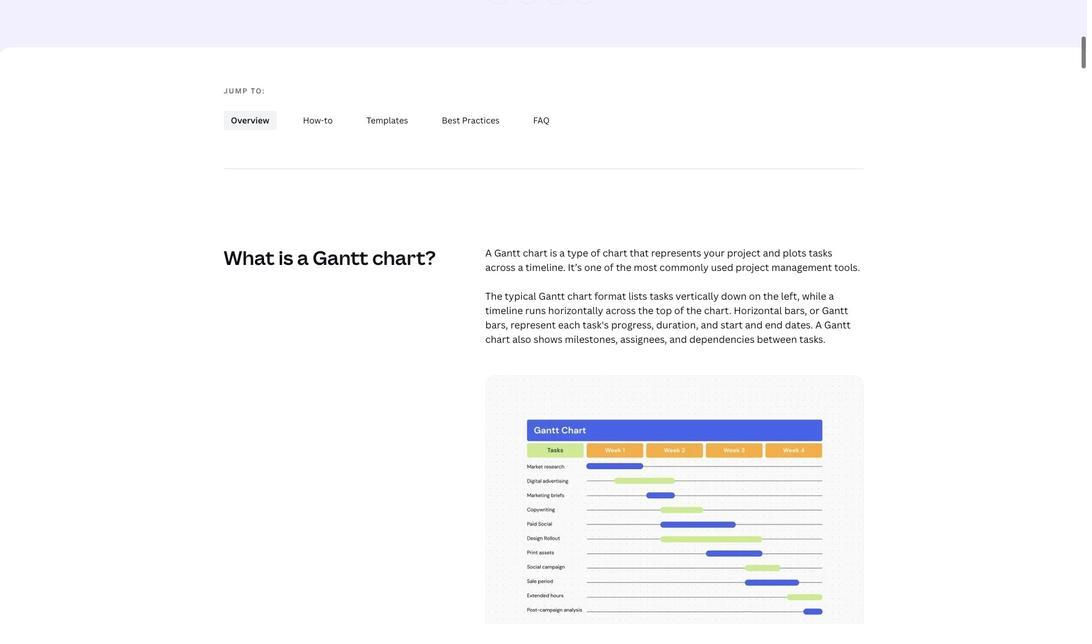 Task type: describe. For each thing, give the bounding box(es) containing it.
faq link
[[526, 111, 557, 131]]

jump to:
[[224, 86, 265, 96]]

of for type
[[604, 261, 614, 275]]

templates button
[[354, 106, 420, 135]]

progress,
[[611, 319, 654, 332]]

across inside the typical gantt chart format lists tasks vertically down on the left, while a timeline runs horizontally across the top of the chart. horizontal bars, or gantt bars, represent each task's progress, duration, and start and end dates. a gantt chart also shows milestones, assignees, and dependencies between tasks.
[[606, 305, 636, 318]]

that
[[630, 247, 649, 260]]

represent
[[511, 319, 556, 332]]

end
[[765, 319, 783, 332]]

the right on
[[763, 290, 779, 303]]

dependencies
[[689, 333, 755, 347]]

example of a gantt chart with a bright color scheme image
[[486, 377, 863, 625]]

tasks inside the a gantt chart is a type of chart that represents your project and plots tasks across a timeline. it's one of the most commonly used project management tools.
[[809, 247, 833, 260]]

management
[[772, 261, 832, 275]]

how-
[[303, 115, 324, 126]]

chart left also
[[485, 333, 510, 347]]

a left type
[[560, 247, 565, 260]]

0 vertical spatial project
[[727, 247, 761, 260]]

a inside the typical gantt chart format lists tasks vertically down on the left, while a timeline runs horizontally across the top of the chart. horizontal bars, or gantt bars, represent each task's progress, duration, and start and end dates. a gantt chart also shows milestones, assignees, and dependencies between tasks.
[[829, 290, 834, 303]]

1 vertical spatial project
[[736, 261, 769, 275]]

how-to button
[[291, 106, 345, 135]]

overview
[[231, 115, 269, 126]]

jump
[[224, 86, 248, 96]]

to:
[[251, 86, 265, 96]]

the down lists
[[638, 305, 654, 318]]

templates link
[[359, 111, 415, 131]]

your
[[704, 247, 725, 260]]

the typical gantt chart format lists tasks vertically down on the left, while a timeline runs horizontally across the top of the chart. horizontal bars, or gantt bars, represent each task's progress, duration, and start and end dates. a gantt chart also shows milestones, assignees, and dependencies between tasks.
[[485, 290, 851, 347]]

dates.
[[785, 319, 813, 332]]

a right what
[[297, 245, 309, 271]]

the down vertically
[[686, 305, 702, 318]]

what
[[224, 245, 275, 271]]

is inside the a gantt chart is a type of chart that represents your project and plots tasks across a timeline. it's one of the most commonly used project management tools.
[[550, 247, 557, 260]]

0 vertical spatial of
[[591, 247, 600, 260]]

tasks inside the typical gantt chart format lists tasks vertically down on the left, while a timeline runs horizontally across the top of the chart. horizontal bars, or gantt bars, represent each task's progress, duration, and start and end dates. a gantt chart also shows milestones, assignees, and dependencies between tasks.
[[650, 290, 673, 303]]

0 horizontal spatial bars,
[[485, 319, 508, 332]]

duration,
[[656, 319, 699, 332]]

the inside the a gantt chart is a type of chart that represents your project and plots tasks across a timeline. it's one of the most commonly used project management tools.
[[616, 261, 631, 275]]

tools.
[[834, 261, 860, 275]]

how-to
[[303, 115, 333, 126]]

0 vertical spatial bars,
[[784, 305, 807, 318]]

lists
[[629, 290, 647, 303]]

and down the horizontal
[[745, 319, 763, 332]]

a inside the typical gantt chart format lists tasks vertically down on the left, while a timeline runs horizontally across the top of the chart. horizontal bars, or gantt bars, represent each task's progress, duration, and start and end dates. a gantt chart also shows milestones, assignees, and dependencies between tasks.
[[816, 319, 822, 332]]

a left timeline.
[[518, 261, 523, 275]]

0 horizontal spatial is
[[279, 245, 293, 271]]

the
[[485, 290, 502, 303]]

what is a gantt chart?
[[224, 245, 436, 271]]

represents
[[651, 247, 701, 260]]

horizontal
[[734, 305, 782, 318]]

chart left the that
[[603, 247, 627, 260]]

practices
[[462, 115, 500, 126]]



Task type: vqa. For each thing, say whether or not it's contained in the screenshot.
Brand button
no



Task type: locate. For each thing, give the bounding box(es) containing it.
runs
[[525, 305, 546, 318]]

shows
[[534, 333, 563, 347]]

project up used
[[727, 247, 761, 260]]

is right what
[[279, 245, 293, 271]]

chart?
[[372, 245, 436, 271]]

timeline.
[[526, 261, 566, 275]]

a
[[297, 245, 309, 271], [560, 247, 565, 260], [518, 261, 523, 275], [829, 290, 834, 303]]

overview button
[[219, 106, 281, 135]]

2 vertical spatial of
[[674, 305, 684, 318]]

of up 'duration,'
[[674, 305, 684, 318]]

bars, up dates.
[[784, 305, 807, 318]]

and
[[763, 247, 781, 260], [701, 319, 718, 332], [745, 319, 763, 332], [670, 333, 687, 347]]

1 horizontal spatial across
[[606, 305, 636, 318]]

a right while
[[829, 290, 834, 303]]

across up the
[[485, 261, 516, 275]]

top
[[656, 305, 672, 318]]

0 vertical spatial tasks
[[809, 247, 833, 260]]

1 vertical spatial across
[[606, 305, 636, 318]]

tasks up top
[[650, 290, 673, 303]]

bars, down timeline
[[485, 319, 508, 332]]

across inside the a gantt chart is a type of chart that represents your project and plots tasks across a timeline. it's one of the most commonly used project management tools.
[[485, 261, 516, 275]]

horizontally
[[548, 305, 603, 318]]

1 horizontal spatial bars,
[[784, 305, 807, 318]]

a
[[485, 247, 492, 260], [816, 319, 822, 332]]

faq button
[[521, 106, 562, 135]]

typical
[[505, 290, 536, 303]]

tasks.
[[800, 333, 826, 347]]

2 horizontal spatial of
[[674, 305, 684, 318]]

the
[[616, 261, 631, 275], [763, 290, 779, 303], [638, 305, 654, 318], [686, 305, 702, 318]]

of
[[591, 247, 600, 260], [604, 261, 614, 275], [674, 305, 684, 318]]

1 horizontal spatial is
[[550, 247, 557, 260]]

and left plots
[[763, 247, 781, 260]]

overview link
[[224, 111, 277, 131]]

project
[[727, 247, 761, 260], [736, 261, 769, 275]]

1 horizontal spatial of
[[604, 261, 614, 275]]

is
[[279, 245, 293, 271], [550, 247, 557, 260]]

templates
[[366, 115, 408, 126]]

0 horizontal spatial of
[[591, 247, 600, 260]]

vertically
[[676, 290, 719, 303]]

of for lists
[[674, 305, 684, 318]]

or
[[810, 305, 820, 318]]

how-to link
[[296, 111, 340, 131]]

1 vertical spatial bars,
[[485, 319, 508, 332]]

left,
[[781, 290, 800, 303]]

chart up horizontally
[[567, 290, 592, 303]]

type
[[567, 247, 588, 260]]

0 vertical spatial across
[[485, 261, 516, 275]]

a down or
[[816, 319, 822, 332]]

commonly
[[660, 261, 709, 275]]

is up timeline.
[[550, 247, 557, 260]]

1 vertical spatial of
[[604, 261, 614, 275]]

chart up timeline.
[[523, 247, 548, 260]]

a gantt chart is a type of chart that represents your project and plots tasks across a timeline. it's one of the most commonly used project management tools.
[[485, 247, 860, 275]]

0 horizontal spatial across
[[485, 261, 516, 275]]

best
[[442, 115, 460, 126]]

1 vertical spatial a
[[816, 319, 822, 332]]

of right one at the right top of the page
[[604, 261, 614, 275]]

to
[[324, 115, 333, 126]]

faq
[[533, 115, 550, 126]]

assignees,
[[620, 333, 667, 347]]

0 vertical spatial a
[[485, 247, 492, 260]]

a up the
[[485, 247, 492, 260]]

start
[[721, 319, 743, 332]]

it's
[[568, 261, 582, 275]]

tasks
[[809, 247, 833, 260], [650, 290, 673, 303]]

and down 'duration,'
[[670, 333, 687, 347]]

while
[[802, 290, 826, 303]]

a inside the a gantt chart is a type of chart that represents your project and plots tasks across a timeline. it's one of the most commonly used project management tools.
[[485, 247, 492, 260]]

1 vertical spatial tasks
[[650, 290, 673, 303]]

gantt inside the a gantt chart is a type of chart that represents your project and plots tasks across a timeline. it's one of the most commonly used project management tools.
[[494, 247, 521, 260]]

best practices link
[[435, 111, 507, 131]]

1 horizontal spatial a
[[816, 319, 822, 332]]

project up on
[[736, 261, 769, 275]]

plots
[[783, 247, 806, 260]]

one
[[584, 261, 602, 275]]

on
[[749, 290, 761, 303]]

each
[[558, 319, 580, 332]]

format
[[594, 290, 626, 303]]

milestones,
[[565, 333, 618, 347]]

best practices
[[442, 115, 500, 126]]

tasks up the management at the right of the page
[[809, 247, 833, 260]]

timeline
[[485, 305, 523, 318]]

used
[[711, 261, 733, 275]]

down
[[721, 290, 747, 303]]

chart.
[[704, 305, 732, 318]]

of up one at the right top of the page
[[591, 247, 600, 260]]

the down the that
[[616, 261, 631, 275]]

across
[[485, 261, 516, 275], [606, 305, 636, 318]]

bars,
[[784, 305, 807, 318], [485, 319, 508, 332]]

best practices button
[[430, 106, 512, 135]]

chart
[[523, 247, 548, 260], [603, 247, 627, 260], [567, 290, 592, 303], [485, 333, 510, 347]]

and inside the a gantt chart is a type of chart that represents your project and plots tasks across a timeline. it's one of the most commonly used project management tools.
[[763, 247, 781, 260]]

of inside the typical gantt chart format lists tasks vertically down on the left, while a timeline runs horizontally across the top of the chart. horizontal bars, or gantt bars, represent each task's progress, duration, and start and end dates. a gantt chart also shows milestones, assignees, and dependencies between tasks.
[[674, 305, 684, 318]]

gantt
[[313, 245, 368, 271], [494, 247, 521, 260], [539, 290, 565, 303], [822, 305, 848, 318], [824, 319, 851, 332]]

0 horizontal spatial tasks
[[650, 290, 673, 303]]

most
[[634, 261, 657, 275]]

and down the chart.
[[701, 319, 718, 332]]

across down the format
[[606, 305, 636, 318]]

task's
[[583, 319, 609, 332]]

between
[[757, 333, 797, 347]]

0 horizontal spatial a
[[485, 247, 492, 260]]

1 horizontal spatial tasks
[[809, 247, 833, 260]]

also
[[512, 333, 531, 347]]



